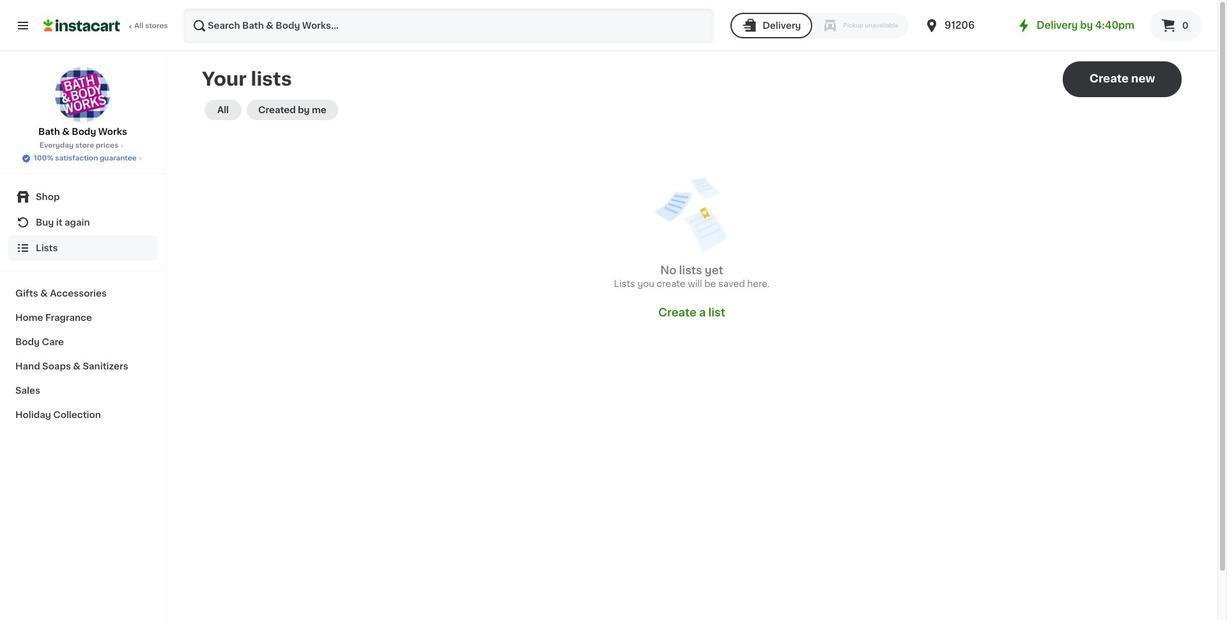 Task type: vqa. For each thing, say whether or not it's contained in the screenshot.
Alcohol inside button
no



Task type: describe. For each thing, give the bounding box(es) containing it.
works
[[98, 127, 127, 136]]

create for create a list
[[659, 308, 697, 318]]

create for create new
[[1090, 74, 1130, 84]]

lists link
[[8, 235, 158, 261]]

will
[[688, 279, 703, 288]]

delivery for delivery
[[763, 21, 802, 30]]

all for all
[[217, 106, 229, 114]]

sales link
[[8, 379, 158, 403]]

shop
[[36, 193, 60, 201]]

hand soaps & sanitizers link
[[8, 354, 158, 379]]

0
[[1183, 21, 1189, 30]]

all for all stores
[[134, 22, 143, 29]]

bath
[[38, 127, 60, 136]]

everyday
[[39, 142, 74, 149]]

created by me
[[258, 106, 327, 114]]

hand
[[15, 362, 40, 371]]

delivery for delivery by 4:40pm
[[1037, 20, 1079, 30]]

bath & body works
[[38, 127, 127, 136]]

again
[[65, 218, 90, 227]]

Search field
[[184, 9, 713, 42]]

by for delivery
[[1081, 20, 1094, 30]]

91206 button
[[925, 8, 1002, 43]]

& for bath
[[62, 127, 70, 136]]

service type group
[[731, 13, 910, 38]]

all stores link
[[43, 8, 169, 43]]

soaps
[[42, 362, 71, 371]]

create new
[[1090, 74, 1156, 84]]

collection
[[53, 411, 101, 420]]

create a list link
[[659, 306, 726, 320]]

100% satisfaction guarantee
[[34, 155, 137, 162]]

home fragrance
[[15, 313, 92, 322]]

1 horizontal spatial body
[[72, 127, 96, 136]]

lists inside no lists yet lists you create will be saved here.
[[614, 279, 636, 288]]

home fragrance link
[[8, 306, 158, 330]]

prices
[[96, 142, 118, 149]]

0 button
[[1151, 10, 1203, 41]]

me
[[312, 106, 327, 114]]

delivery by 4:40pm link
[[1017, 18, 1135, 33]]

no
[[661, 265, 677, 276]]

delivery button
[[731, 13, 813, 38]]

body care link
[[8, 330, 158, 354]]

bath & body works logo image
[[55, 67, 111, 123]]

you
[[638, 279, 655, 288]]

0 horizontal spatial body
[[15, 338, 40, 347]]

& for gifts
[[40, 289, 48, 298]]

new
[[1132, 74, 1156, 84]]

created
[[258, 106, 296, 114]]

buy it again link
[[8, 210, 158, 235]]



Task type: locate. For each thing, give the bounding box(es) containing it.
0 vertical spatial lists
[[251, 70, 292, 88]]

create new button
[[1064, 61, 1183, 97]]

all down your
[[217, 106, 229, 114]]

gifts & accessories
[[15, 289, 107, 298]]

lists up created
[[251, 70, 292, 88]]

it
[[56, 218, 62, 227]]

1 vertical spatial body
[[15, 338, 40, 347]]

a
[[700, 308, 706, 318]]

created by me button
[[247, 100, 338, 120]]

lists for your
[[251, 70, 292, 88]]

0 vertical spatial by
[[1081, 20, 1094, 30]]

create inside create new button
[[1090, 74, 1130, 84]]

1 horizontal spatial delivery
[[1037, 20, 1079, 30]]

no lists yet lists you create will be saved here.
[[614, 265, 770, 288]]

lists
[[36, 244, 58, 253], [614, 279, 636, 288]]

1 horizontal spatial lists
[[614, 279, 636, 288]]

all stores
[[134, 22, 168, 29]]

0 horizontal spatial all
[[134, 22, 143, 29]]

saved
[[719, 279, 746, 288]]

lists up "will"
[[680, 265, 703, 276]]

your
[[202, 70, 247, 88]]

delivery
[[1037, 20, 1079, 30], [763, 21, 802, 30]]

1 horizontal spatial by
[[1081, 20, 1094, 30]]

store
[[75, 142, 94, 149]]

all
[[134, 22, 143, 29], [217, 106, 229, 114]]

by left me
[[298, 106, 310, 114]]

holiday collection link
[[8, 403, 158, 427]]

0 horizontal spatial &
[[40, 289, 48, 298]]

by left 4:40pm
[[1081, 20, 1094, 30]]

hand soaps & sanitizers
[[15, 362, 128, 371]]

yet
[[705, 265, 724, 276]]

1 vertical spatial by
[[298, 106, 310, 114]]

lists inside no lists yet lists you create will be saved here.
[[680, 265, 703, 276]]

body
[[72, 127, 96, 136], [15, 338, 40, 347]]

1 horizontal spatial create
[[1090, 74, 1130, 84]]

0 vertical spatial all
[[134, 22, 143, 29]]

shop link
[[8, 184, 158, 210]]

holiday collection
[[15, 411, 101, 420]]

by inside button
[[298, 106, 310, 114]]

here.
[[748, 279, 770, 288]]

be
[[705, 279, 717, 288]]

create a list
[[659, 308, 726, 318]]

gifts & accessories link
[[8, 281, 158, 306]]

& right gifts
[[40, 289, 48, 298]]

None search field
[[183, 8, 715, 43]]

buy
[[36, 218, 54, 227]]

lists left you
[[614, 279, 636, 288]]

by
[[1081, 20, 1094, 30], [298, 106, 310, 114]]

&
[[62, 127, 70, 136], [40, 289, 48, 298], [73, 362, 81, 371]]

everyday store prices
[[39, 142, 118, 149]]

2 vertical spatial &
[[73, 362, 81, 371]]

0 horizontal spatial by
[[298, 106, 310, 114]]

holiday
[[15, 411, 51, 420]]

your lists
[[202, 70, 292, 88]]

delivery by 4:40pm
[[1037, 20, 1135, 30]]

lists inside lists link
[[36, 244, 58, 253]]

body care
[[15, 338, 64, 347]]

all inside all stores link
[[134, 22, 143, 29]]

body up store
[[72, 127, 96, 136]]

0 horizontal spatial delivery
[[763, 21, 802, 30]]

create
[[1090, 74, 1130, 84], [659, 308, 697, 318]]

100%
[[34, 155, 53, 162]]

all button
[[205, 100, 242, 120]]

gifts
[[15, 289, 38, 298]]

home
[[15, 313, 43, 322]]

accessories
[[50, 289, 107, 298]]

1 horizontal spatial lists
[[680, 265, 703, 276]]

0 vertical spatial &
[[62, 127, 70, 136]]

satisfaction
[[55, 155, 98, 162]]

create inside create a list link
[[659, 308, 697, 318]]

0 horizontal spatial lists
[[36, 244, 58, 253]]

0 vertical spatial lists
[[36, 244, 58, 253]]

1 vertical spatial create
[[659, 308, 697, 318]]

1 horizontal spatial &
[[62, 127, 70, 136]]

1 vertical spatial &
[[40, 289, 48, 298]]

all left stores
[[134, 22, 143, 29]]

create left new
[[1090, 74, 1130, 84]]

& right soaps
[[73, 362, 81, 371]]

0 vertical spatial create
[[1090, 74, 1130, 84]]

lists for no
[[680, 265, 703, 276]]

1 vertical spatial all
[[217, 106, 229, 114]]

create
[[657, 279, 686, 288]]

stores
[[145, 22, 168, 29]]

lists
[[251, 70, 292, 88], [680, 265, 703, 276]]

91206
[[945, 20, 975, 30]]

1 vertical spatial lists
[[680, 265, 703, 276]]

guarantee
[[100, 155, 137, 162]]

lists down 'buy'
[[36, 244, 58, 253]]

& up everyday
[[62, 127, 70, 136]]

by for created
[[298, 106, 310, 114]]

bath & body works link
[[38, 67, 127, 138]]

delivery inside button
[[763, 21, 802, 30]]

everyday store prices link
[[39, 141, 126, 151]]

0 horizontal spatial create
[[659, 308, 697, 318]]

list
[[709, 308, 726, 318]]

body up hand
[[15, 338, 40, 347]]

sales
[[15, 386, 40, 395]]

2 horizontal spatial &
[[73, 362, 81, 371]]

fragrance
[[45, 313, 92, 322]]

create left a
[[659, 308, 697, 318]]

0 horizontal spatial lists
[[251, 70, 292, 88]]

1 vertical spatial lists
[[614, 279, 636, 288]]

all inside all button
[[217, 106, 229, 114]]

100% satisfaction guarantee button
[[21, 151, 144, 164]]

1 horizontal spatial all
[[217, 106, 229, 114]]

buy it again
[[36, 218, 90, 227]]

sanitizers
[[83, 362, 128, 371]]

instacart logo image
[[43, 18, 120, 33]]

4:40pm
[[1096, 20, 1135, 30]]

care
[[42, 338, 64, 347]]

0 vertical spatial body
[[72, 127, 96, 136]]



